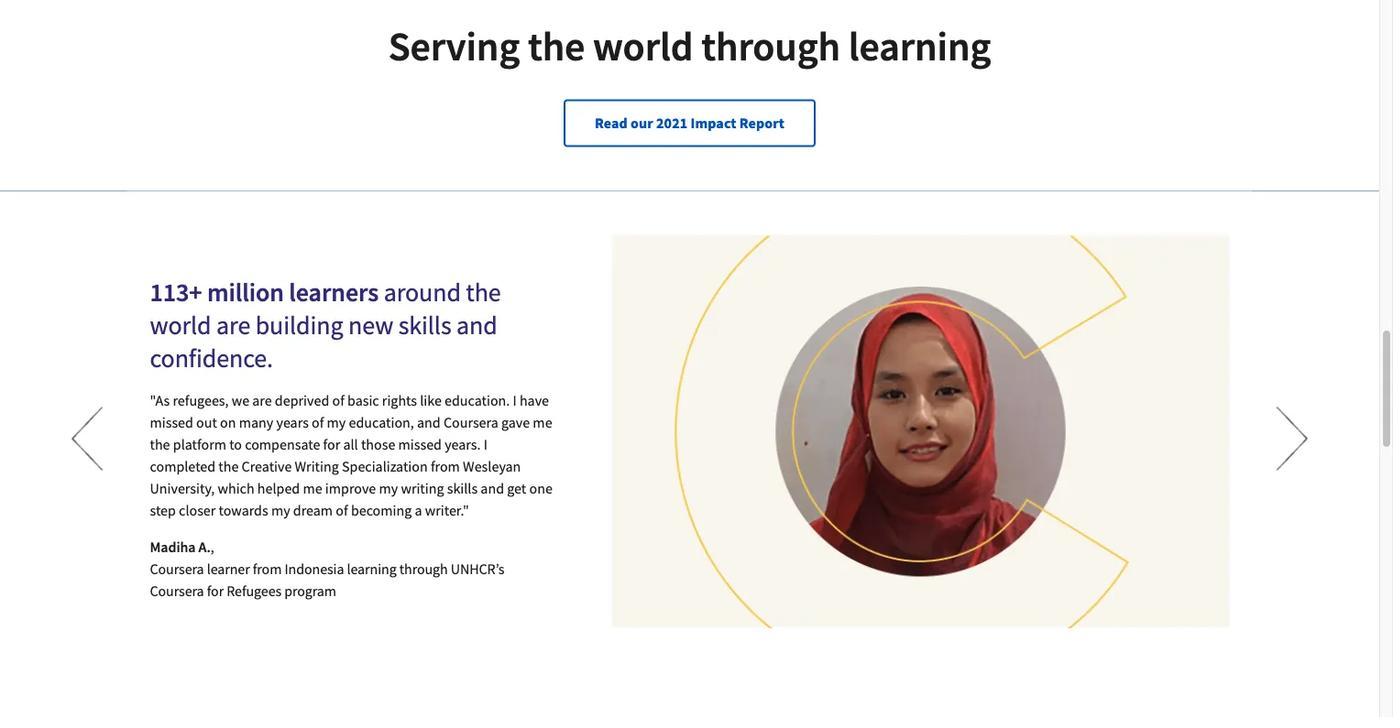 Task type: vqa. For each thing, say whether or not it's contained in the screenshot.
one
yes



Task type: describe. For each thing, give the bounding box(es) containing it.
71 million learners image
[[612, 235, 1230, 629]]

the inside around the world are building new skills and confidence.
[[466, 276, 501, 308]]

one
[[529, 479, 553, 498]]

new
[[348, 309, 393, 341]]

unhcr's
[[451, 560, 504, 578]]

are for deprived
[[252, 391, 272, 410]]

serving the world through learning
[[388, 21, 991, 72]]

0 vertical spatial learning
[[848, 21, 991, 72]]

creative
[[242, 457, 292, 476]]

writer."
[[425, 501, 469, 520]]

0 horizontal spatial missed
[[150, 413, 193, 432]]

basic
[[347, 391, 379, 410]]

1 vertical spatial i
[[484, 435, 488, 454]]

1 vertical spatial of
[[312, 413, 324, 432]]

a
[[415, 501, 422, 520]]

learners
[[289, 276, 379, 308]]

learner
[[207, 560, 250, 578]]

wesleyan
[[463, 457, 521, 476]]

from inside "as refugees, we are deprived of basic rights like education. i have missed out on many years of my education, and coursera gave me the platform to compensate for all those missed years. i completed the creative writing specialization from wesleyan university, which helped me improve my writing skills and get one step closer towards my dream of becoming a writer."
[[431, 457, 460, 476]]

dream
[[293, 501, 333, 520]]

to
[[229, 435, 242, 454]]

serving
[[388, 21, 520, 72]]

a.
[[198, 538, 211, 556]]

read our 2021 impact report
[[595, 114, 784, 132]]

2 vertical spatial and
[[481, 479, 504, 498]]

those
[[361, 435, 395, 454]]

0 vertical spatial of
[[332, 391, 344, 410]]

for inside "as refugees, we are deprived of basic rights like education. i have missed out on many years of my education, and coursera gave me the platform to compensate for all those missed years. i completed the creative writing specialization from wesleyan university, which helped me improve my writing skills and get one step closer towards my dream of becoming a writer."
[[323, 435, 340, 454]]

completed
[[150, 457, 216, 476]]

confidence.
[[150, 342, 273, 374]]

around
[[384, 276, 461, 308]]

our
[[631, 114, 653, 132]]

years.
[[445, 435, 481, 454]]

like
[[420, 391, 442, 410]]

education.
[[445, 391, 510, 410]]

impact
[[691, 114, 736, 132]]

closer
[[179, 501, 216, 520]]

specialization
[[342, 457, 428, 476]]

1 horizontal spatial i
[[513, 391, 517, 410]]

for inside madiha a. , coursera learner from indonesia learning through unhcr's coursera for refugees program
[[207, 582, 224, 600]]

1 vertical spatial and
[[417, 413, 441, 432]]

many
[[239, 413, 273, 432]]

coursera inside "as refugees, we are deprived of basic rights like education. i have missed out on many years of my education, and coursera gave me the platform to compensate for all those missed years. i completed the creative writing specialization from wesleyan university, which helped me improve my writing skills and get one step closer towards my dream of becoming a writer."
[[443, 413, 498, 432]]

around the world are building new skills and confidence.
[[150, 276, 501, 374]]

1 horizontal spatial through
[[701, 21, 840, 72]]

rights
[[382, 391, 417, 410]]

compensate
[[245, 435, 320, 454]]

million
[[207, 276, 284, 308]]

left arrow image
[[52, 401, 128, 477]]

through inside madiha a. , coursera learner from indonesia learning through unhcr's coursera for refugees program
[[399, 560, 448, 578]]

towards
[[219, 501, 268, 520]]

1 vertical spatial coursera
[[150, 560, 204, 578]]

step
[[150, 501, 176, 520]]

education,
[[349, 413, 414, 432]]

read
[[595, 114, 628, 132]]

refugees
[[227, 582, 281, 600]]

113+
[[150, 276, 202, 308]]

gave
[[501, 413, 530, 432]]



Task type: locate. For each thing, give the bounding box(es) containing it.
1 horizontal spatial me
[[533, 413, 552, 432]]

deprived
[[275, 391, 329, 410]]

i up wesleyan on the left bottom of the page
[[484, 435, 488, 454]]

skills
[[398, 309, 451, 341], [447, 479, 478, 498]]

are inside around the world are building new skills and confidence.
[[216, 309, 250, 341]]

writing
[[401, 479, 444, 498]]

,
[[211, 538, 214, 556]]

helped
[[257, 479, 300, 498]]

of left basic
[[332, 391, 344, 410]]

missed up the specialization
[[398, 435, 442, 454]]

1 horizontal spatial learning
[[848, 21, 991, 72]]

and inside around the world are building new skills and confidence.
[[456, 309, 497, 341]]

0 horizontal spatial world
[[150, 309, 211, 341]]

1 vertical spatial are
[[252, 391, 272, 410]]

1 vertical spatial world
[[150, 309, 211, 341]]

are inside "as refugees, we are deprived of basic rights like education. i have missed out on many years of my education, and coursera gave me the platform to compensate for all those missed years. i completed the creative writing specialization from wesleyan university, which helped me improve my writing skills and get one step closer towards my dream of becoming a writer."
[[252, 391, 272, 410]]

we
[[232, 391, 249, 410]]

me
[[533, 413, 552, 432], [303, 479, 322, 498]]

0 vertical spatial world
[[593, 21, 693, 72]]

right arrow image
[[1252, 401, 1328, 477]]

on
[[220, 413, 236, 432]]

0 horizontal spatial me
[[303, 479, 322, 498]]

1 horizontal spatial world
[[593, 21, 693, 72]]

0 horizontal spatial through
[[399, 560, 448, 578]]

1 vertical spatial my
[[379, 479, 398, 498]]

are right we at the left of the page
[[252, 391, 272, 410]]

through left the unhcr's
[[399, 560, 448, 578]]

writing
[[295, 457, 339, 476]]

1 horizontal spatial missed
[[398, 435, 442, 454]]

and
[[456, 309, 497, 341], [417, 413, 441, 432], [481, 479, 504, 498]]

refugees,
[[173, 391, 229, 410]]

0 vertical spatial are
[[216, 309, 250, 341]]

skills inside "as refugees, we are deprived of basic rights like education. i have missed out on many years of my education, and coursera gave me the platform to compensate for all those missed years. i completed the creative writing specialization from wesleyan university, which helped me improve my writing skills and get one step closer towards my dream of becoming a writer."
[[447, 479, 478, 498]]

1 horizontal spatial from
[[431, 457, 460, 476]]

world inside around the world are building new skills and confidence.
[[150, 309, 211, 341]]

are
[[216, 309, 250, 341], [252, 391, 272, 410]]

"as refugees, we are deprived of basic rights like education. i have missed out on many years of my education, and coursera gave me the platform to compensate for all those missed years. i completed the creative writing specialization from wesleyan university, which helped me improve my writing skills and get one step closer towards my dream of becoming a writer."
[[150, 391, 553, 520]]

and down "around"
[[456, 309, 497, 341]]

1 horizontal spatial for
[[323, 435, 340, 454]]

1 vertical spatial learning
[[347, 560, 397, 578]]

becoming
[[351, 501, 412, 520]]

world up our
[[593, 21, 693, 72]]

and down like
[[417, 413, 441, 432]]

2 vertical spatial my
[[271, 501, 290, 520]]

from inside madiha a. , coursera learner from indonesia learning through unhcr's coursera for refugees program
[[253, 560, 282, 578]]

from
[[431, 457, 460, 476], [253, 560, 282, 578]]

program
[[284, 582, 336, 600]]

university,
[[150, 479, 215, 498]]

missed
[[150, 413, 193, 432], [398, 435, 442, 454]]

0 vertical spatial coursera
[[443, 413, 498, 432]]

0 vertical spatial my
[[327, 413, 346, 432]]

platform
[[173, 435, 226, 454]]

are for building
[[216, 309, 250, 341]]

my down the specialization
[[379, 479, 398, 498]]

building
[[255, 309, 343, 341]]

for down learner at left
[[207, 582, 224, 600]]

learning
[[848, 21, 991, 72], [347, 560, 397, 578]]

my down the helped
[[271, 501, 290, 520]]

improve
[[325, 479, 376, 498]]

of
[[332, 391, 344, 410], [312, 413, 324, 432], [336, 501, 348, 520]]

0 horizontal spatial for
[[207, 582, 224, 600]]

through up report
[[701, 21, 840, 72]]

coursera
[[443, 413, 498, 432], [150, 560, 204, 578], [150, 582, 204, 600]]

1 vertical spatial through
[[399, 560, 448, 578]]

1 vertical spatial skills
[[447, 479, 478, 498]]

and down wesleyan on the left bottom of the page
[[481, 479, 504, 498]]

missed down "as
[[150, 413, 193, 432]]

for left all
[[323, 435, 340, 454]]

from up refugees
[[253, 560, 282, 578]]

1 vertical spatial for
[[207, 582, 224, 600]]

of right years
[[312, 413, 324, 432]]

2 horizontal spatial my
[[379, 479, 398, 498]]

are down million
[[216, 309, 250, 341]]

2 vertical spatial coursera
[[150, 582, 204, 600]]

skills down "around"
[[398, 309, 451, 341]]

0 horizontal spatial i
[[484, 435, 488, 454]]

113+ million learners
[[150, 276, 384, 308]]

0 vertical spatial for
[[323, 435, 340, 454]]

read our 2021 impact report link
[[564, 99, 816, 147]]

from down years. at the left bottom
[[431, 457, 460, 476]]

indonesia
[[285, 560, 344, 578]]

0 vertical spatial i
[[513, 391, 517, 410]]

0 vertical spatial me
[[533, 413, 552, 432]]

skills inside around the world are building new skills and confidence.
[[398, 309, 451, 341]]

of down improve
[[336, 501, 348, 520]]

for
[[323, 435, 340, 454], [207, 582, 224, 600]]

out
[[196, 413, 217, 432]]

world for through
[[593, 21, 693, 72]]

world for are
[[150, 309, 211, 341]]

0 horizontal spatial are
[[216, 309, 250, 341]]

read our 2021 impact report button
[[564, 99, 816, 147]]

0 horizontal spatial from
[[253, 560, 282, 578]]

me down have at left bottom
[[533, 413, 552, 432]]

which
[[218, 479, 254, 498]]

0 vertical spatial skills
[[398, 309, 451, 341]]

world
[[593, 21, 693, 72], [150, 309, 211, 341]]

me up dream
[[303, 479, 322, 498]]

2021
[[656, 114, 688, 132]]

my up all
[[327, 413, 346, 432]]

i left have at left bottom
[[513, 391, 517, 410]]

my
[[327, 413, 346, 432], [379, 479, 398, 498], [271, 501, 290, 520]]

2 vertical spatial of
[[336, 501, 348, 520]]

get
[[507, 479, 526, 498]]

report
[[739, 114, 784, 132]]

0 vertical spatial and
[[456, 309, 497, 341]]

have
[[520, 391, 549, 410]]

0 horizontal spatial learning
[[347, 560, 397, 578]]

1 horizontal spatial my
[[327, 413, 346, 432]]

madiha
[[150, 538, 196, 556]]

years
[[276, 413, 309, 432]]

i
[[513, 391, 517, 410], [484, 435, 488, 454]]

world down 113+
[[150, 309, 211, 341]]

skills up writer."
[[447, 479, 478, 498]]

all
[[343, 435, 358, 454]]

"as
[[150, 391, 170, 410]]

madiha a. , coursera learner from indonesia learning through unhcr's coursera for refugees program
[[150, 538, 504, 600]]

1 vertical spatial from
[[253, 560, 282, 578]]

1 vertical spatial missed
[[398, 435, 442, 454]]

0 vertical spatial missed
[[150, 413, 193, 432]]

1 vertical spatial me
[[303, 479, 322, 498]]

through
[[701, 21, 840, 72], [399, 560, 448, 578]]

the
[[528, 21, 585, 72], [466, 276, 501, 308], [150, 435, 170, 454], [218, 457, 239, 476]]

0 horizontal spatial my
[[271, 501, 290, 520]]

0 vertical spatial from
[[431, 457, 460, 476]]

0 vertical spatial through
[[701, 21, 840, 72]]

learning inside madiha a. , coursera learner from indonesia learning through unhcr's coursera for refugees program
[[347, 560, 397, 578]]

1 horizontal spatial are
[[252, 391, 272, 410]]



